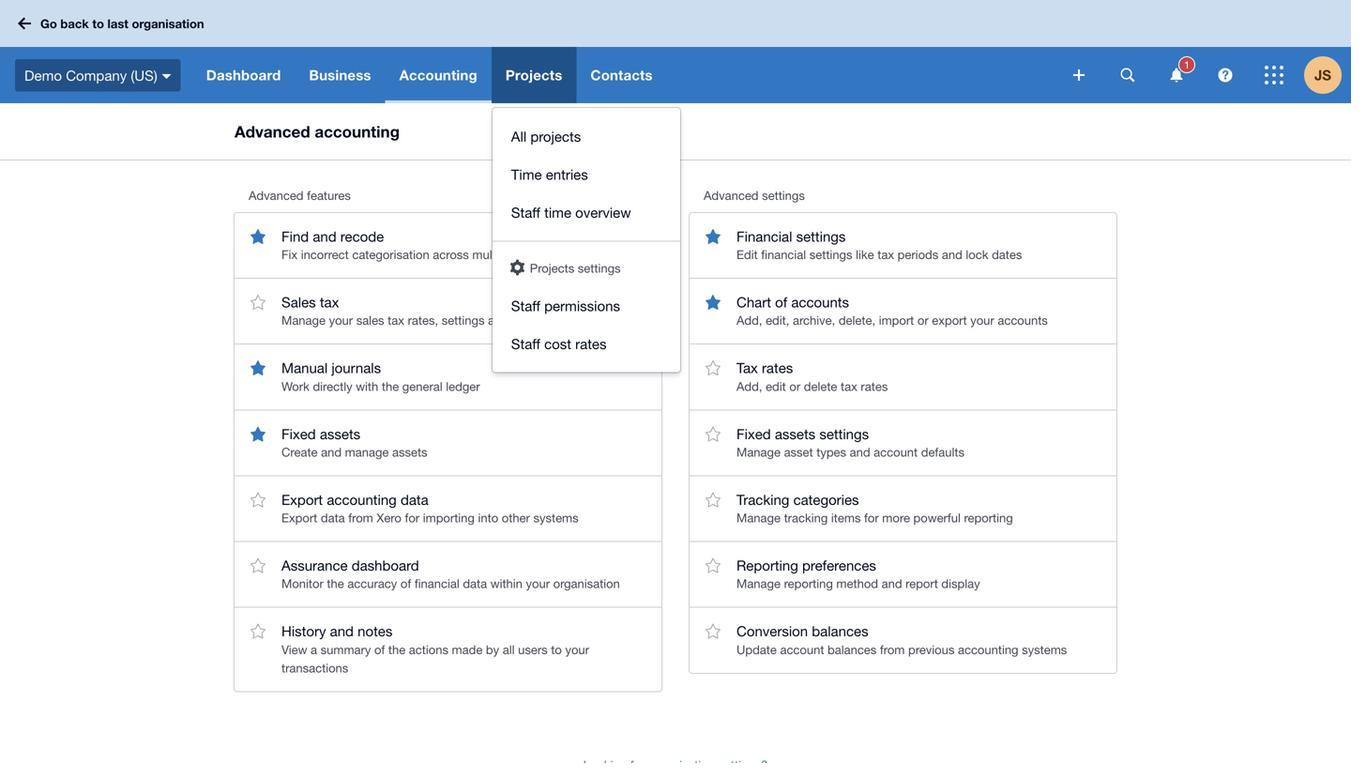 Task type: describe. For each thing, give the bounding box(es) containing it.
method
[[837, 577, 879, 591]]

staff for staff cost rates
[[511, 336, 541, 352]]

dashboard
[[352, 557, 419, 574]]

go back to last organisation
[[40, 16, 204, 31]]

accuracy
[[348, 577, 397, 591]]

for inside export accounting data export data from xero for importing into other systems
[[405, 511, 420, 525]]

your inside 'sales tax manage your sales tax rates, settings and access reports'
[[329, 313, 353, 328]]

1 export from the top
[[282, 491, 323, 508]]

projects button
[[492, 47, 577, 103]]

by
[[486, 642, 500, 657]]

financial settings edit financial settings like tax periods and lock dates
[[737, 228, 1023, 262]]

once
[[603, 247, 630, 262]]

within
[[491, 577, 523, 591]]

and inside 'sales tax manage your sales tax rates, settings and access reports'
[[488, 313, 509, 328]]

edit
[[766, 379, 787, 394]]

directly
[[313, 379, 353, 394]]

entries
[[546, 166, 588, 183]]

categories
[[794, 491, 860, 508]]

delete
[[804, 379, 838, 394]]

svg image inside go back to last organisation 'link'
[[18, 17, 31, 30]]

1 vertical spatial svg image
[[1266, 66, 1284, 84]]

fixed assets create and manage assets
[[282, 426, 428, 460]]

all projects
[[511, 128, 581, 145]]

staff for staff permissions
[[511, 298, 541, 314]]

time entries
[[511, 166, 588, 183]]

conversion
[[737, 623, 808, 640]]

multiple
[[473, 247, 516, 262]]

staff cost rates
[[511, 336, 607, 352]]

2 vertical spatial rates
[[861, 379, 888, 394]]

staff permissions link
[[493, 287, 680, 325]]

importing
[[423, 511, 475, 525]]

data inside the "assurance dashboard monitor the accuracy of financial data within your organisation"
[[463, 577, 487, 591]]

the inside the 'history and notes view a summary of the actions made by all users to your transactions'
[[389, 642, 406, 657]]

staff time overview
[[511, 204, 631, 221]]

defaults
[[922, 445, 965, 460]]

other
[[502, 511, 530, 525]]

general
[[403, 379, 443, 394]]

0 horizontal spatial data
[[321, 511, 345, 525]]

with
[[356, 379, 379, 394]]

incorrect
[[301, 247, 349, 262]]

across
[[433, 247, 469, 262]]

ledger
[[446, 379, 480, 394]]

1 vertical spatial balances
[[828, 642, 877, 657]]

preferences
[[803, 557, 877, 574]]

tax inside financial settings edit financial settings like tax periods and lock dates
[[878, 247, 895, 262]]

notes
[[358, 623, 393, 640]]

items
[[832, 511, 861, 525]]

business
[[309, 67, 371, 84]]

1 horizontal spatial assets
[[392, 445, 428, 460]]

previous
[[909, 642, 955, 657]]

systems inside conversion balances update account balances from previous accounting systems
[[1023, 642, 1068, 657]]

tax right sales
[[320, 294, 339, 310]]

edit,
[[766, 313, 790, 328]]

staff permissions
[[511, 298, 621, 314]]

fix
[[282, 247, 298, 262]]

and inside 'find and recode fix incorrect categorisation across multiple transactions at once'
[[313, 228, 337, 245]]

accounting for export
[[327, 491, 397, 508]]

asset
[[784, 445, 814, 460]]

tax
[[737, 360, 758, 376]]

a
[[311, 642, 317, 657]]

assurance
[[282, 557, 348, 574]]

settings up financial
[[762, 188, 805, 203]]

conversion balances update account balances from previous accounting systems
[[737, 623, 1068, 657]]

sales tax manage your sales tax rates, settings and access reports
[[282, 294, 593, 328]]

from for balances
[[881, 642, 905, 657]]

permissions
[[545, 298, 621, 314]]

back
[[60, 16, 89, 31]]

transactions inside 'find and recode fix incorrect categorisation across multiple transactions at once'
[[519, 247, 586, 262]]

actions
[[409, 642, 449, 657]]

manage
[[345, 445, 389, 460]]

journals
[[332, 360, 381, 376]]

tax right sales at top
[[388, 313, 405, 328]]

staff cost rates link
[[493, 325, 680, 363]]

systems inside export accounting data export data from xero for importing into other systems
[[534, 511, 579, 525]]

projects
[[531, 128, 581, 145]]

contacts
[[591, 67, 653, 84]]

financial
[[737, 228, 793, 245]]

into
[[478, 511, 499, 525]]

settings right financial
[[797, 228, 846, 245]]

users
[[518, 642, 548, 657]]

dates
[[992, 247, 1023, 262]]

like
[[856, 247, 875, 262]]

0 vertical spatial balances
[[812, 623, 869, 640]]

more
[[883, 511, 911, 525]]

lock
[[966, 247, 989, 262]]

your inside the "assurance dashboard monitor the accuracy of financial data within your organisation"
[[526, 577, 550, 591]]

demo company (us) button
[[0, 47, 192, 103]]

accounting inside conversion balances update account balances from previous accounting systems
[[959, 642, 1019, 657]]

accounting for advanced
[[315, 122, 400, 141]]

to inside 'link'
[[92, 16, 104, 31]]

reporting
[[737, 557, 799, 574]]

export
[[933, 313, 968, 328]]

assets for create
[[320, 426, 361, 442]]

manage inside 'fixed assets settings manage asset types and account defaults'
[[737, 445, 781, 460]]

tracking categories manage tracking items for more powerful reporting
[[737, 491, 1014, 525]]

of inside chart of accounts add, edit, archive, delete, import or export your accounts
[[776, 294, 788, 310]]

svg image inside the 1 "popup button"
[[1171, 68, 1183, 82]]

business button
[[295, 47, 385, 103]]

export accounting data export data from xero for importing into other systems
[[282, 491, 579, 525]]

or inside chart of accounts add, edit, archive, delete, import or export your accounts
[[918, 313, 929, 328]]

fixed assets settings manage asset types and account defaults
[[737, 426, 965, 460]]

advanced for advanced accounting
[[235, 122, 310, 141]]

for inside tracking categories manage tracking items for more powerful reporting
[[865, 511, 879, 525]]

create
[[282, 445, 318, 460]]

fixed for fixed assets settings
[[737, 426, 771, 442]]

overview
[[576, 204, 631, 221]]

1 vertical spatial rates
[[762, 360, 794, 376]]

dashboard link
[[192, 47, 295, 103]]

1
[[1185, 59, 1191, 71]]

account inside conversion balances update account balances from previous accounting systems
[[781, 642, 825, 657]]



Task type: vqa. For each thing, say whether or not it's contained in the screenshot.
rates to the left
yes



Task type: locate. For each thing, give the bounding box(es) containing it.
accounts down dates
[[998, 313, 1049, 328]]

at
[[589, 247, 600, 262]]

1 horizontal spatial account
[[874, 445, 918, 460]]

assets up asset at bottom right
[[775, 426, 816, 442]]

projects for projects settings
[[530, 261, 575, 276]]

account
[[874, 445, 918, 460], [781, 642, 825, 657]]

1 vertical spatial accounts
[[998, 313, 1049, 328]]

archive,
[[793, 313, 836, 328]]

svg image inside the demo company (us) popup button
[[162, 74, 172, 79]]

delete,
[[839, 313, 876, 328]]

tracking
[[784, 511, 828, 525]]

settings
[[762, 188, 805, 203], [797, 228, 846, 245], [810, 247, 853, 262], [578, 261, 621, 276], [442, 313, 485, 328], [820, 426, 869, 442]]

cost
[[545, 336, 572, 352]]

chart of accounts add, edit, archive, delete, import or export your accounts
[[737, 294, 1049, 328]]

export
[[282, 491, 323, 508], [282, 511, 318, 525]]

manage for tracking
[[737, 511, 781, 525]]

and left report
[[882, 577, 903, 591]]

advanced up find
[[249, 188, 304, 203]]

settings inside "group"
[[578, 261, 621, 276]]

last
[[107, 16, 129, 31]]

reporting inside reporting preferences manage reporting method and report display
[[784, 577, 834, 591]]

tax inside tax rates add, edit or delete tax rates
[[841, 379, 858, 394]]

0 horizontal spatial accounts
[[792, 294, 850, 310]]

0 vertical spatial of
[[776, 294, 788, 310]]

1 horizontal spatial systems
[[1023, 642, 1068, 657]]

1 vertical spatial accounting
[[327, 491, 397, 508]]

projects inside list box
[[530, 261, 575, 276]]

rates right delete
[[861, 379, 888, 394]]

reports
[[554, 313, 593, 328]]

settings inside 'fixed assets settings manage asset types and account defaults'
[[820, 426, 869, 442]]

1 horizontal spatial fixed
[[737, 426, 771, 442]]

work
[[282, 379, 310, 394]]

all projects link
[[493, 117, 680, 155]]

0 horizontal spatial from
[[349, 511, 373, 525]]

svg image left go
[[18, 17, 31, 30]]

1 horizontal spatial for
[[865, 511, 879, 525]]

account inside 'fixed assets settings manage asset types and account defaults'
[[874, 445, 918, 460]]

1 vertical spatial systems
[[1023, 642, 1068, 657]]

0 vertical spatial staff
[[511, 204, 541, 221]]

demo
[[24, 67, 62, 83]]

monitor
[[282, 577, 324, 591]]

1 vertical spatial reporting
[[784, 577, 834, 591]]

financial down financial
[[762, 247, 807, 262]]

the down assurance
[[327, 577, 344, 591]]

data left the within
[[463, 577, 487, 591]]

find
[[282, 228, 309, 245]]

of inside the 'history and notes view a summary of the actions made by all users to your transactions'
[[375, 642, 385, 657]]

staff time overview link
[[493, 193, 680, 231]]

import
[[879, 313, 915, 328]]

staff down access
[[511, 336, 541, 352]]

tax rates add, edit or delete tax rates
[[737, 360, 888, 394]]

projects for projects
[[506, 67, 563, 84]]

advanced for advanced settings
[[704, 188, 759, 203]]

the inside manual journals work directly with the general ledger
[[382, 379, 399, 394]]

0 vertical spatial systems
[[534, 511, 579, 525]]

financial
[[762, 247, 807, 262], [415, 577, 460, 591]]

0 vertical spatial reporting
[[965, 511, 1014, 525]]

assets up the manage at the bottom left
[[320, 426, 361, 442]]

2 vertical spatial staff
[[511, 336, 541, 352]]

2 vertical spatial the
[[389, 642, 406, 657]]

reporting right powerful
[[965, 511, 1014, 525]]

reporting
[[965, 511, 1014, 525], [784, 577, 834, 591]]

projects right header icon
[[530, 261, 575, 276]]

manage for reporting
[[737, 577, 781, 591]]

accounting up xero
[[327, 491, 397, 508]]

edit
[[737, 247, 758, 262]]

0 horizontal spatial for
[[405, 511, 420, 525]]

or inside tax rates add, edit or delete tax rates
[[790, 379, 801, 394]]

fixed up create
[[282, 426, 316, 442]]

0 horizontal spatial or
[[790, 379, 801, 394]]

2 add, from the top
[[737, 379, 763, 394]]

your inside chart of accounts add, edit, archive, delete, import or export your accounts
[[971, 313, 995, 328]]

dashboard
[[206, 67, 281, 84]]

advanced up financial
[[704, 188, 759, 203]]

manage for sales
[[282, 313, 326, 328]]

0 horizontal spatial reporting
[[784, 577, 834, 591]]

tax right like
[[878, 247, 895, 262]]

financial inside the "assurance dashboard monitor the accuracy of financial data within your organisation"
[[415, 577, 460, 591]]

add, inside tax rates add, edit or delete tax rates
[[737, 379, 763, 394]]

1 vertical spatial transactions
[[282, 661, 349, 675]]

settings up types
[[820, 426, 869, 442]]

of inside the "assurance dashboard monitor the accuracy of financial data within your organisation"
[[401, 577, 411, 591]]

go
[[40, 16, 57, 31]]

reporting down preferences
[[784, 577, 834, 591]]

view
[[282, 642, 307, 657]]

manage down reporting
[[737, 577, 781, 591]]

report
[[906, 577, 939, 591]]

js
[[1315, 67, 1332, 84]]

1 vertical spatial the
[[327, 577, 344, 591]]

0 horizontal spatial fixed
[[282, 426, 316, 442]]

1 vertical spatial projects
[[530, 261, 575, 276]]

find and recode fix incorrect categorisation across multiple transactions at once
[[282, 228, 630, 262]]

organisation inside the "assurance dashboard monitor the accuracy of financial data within your organisation"
[[554, 577, 620, 591]]

for left more
[[865, 511, 879, 525]]

svg image
[[1121, 68, 1136, 82], [1171, 68, 1183, 82], [1219, 68, 1233, 82], [1074, 69, 1085, 81], [162, 74, 172, 79]]

1 horizontal spatial organisation
[[554, 577, 620, 591]]

1 vertical spatial or
[[790, 379, 801, 394]]

banner
[[0, 0, 1352, 372]]

2 vertical spatial of
[[375, 642, 385, 657]]

1 fixed from the left
[[282, 426, 316, 442]]

0 vertical spatial projects
[[506, 67, 563, 84]]

the
[[382, 379, 399, 394], [327, 577, 344, 591], [389, 642, 406, 657]]

1 horizontal spatial data
[[401, 491, 429, 508]]

advanced
[[235, 122, 310, 141], [249, 188, 304, 203], [704, 188, 759, 203]]

and left lock
[[942, 247, 963, 262]]

list box containing all projects
[[493, 108, 680, 372]]

from inside export accounting data export data from xero for importing into other systems
[[349, 511, 373, 525]]

and inside financial settings edit financial settings like tax periods and lock dates
[[942, 247, 963, 262]]

summary
[[321, 642, 371, 657]]

2 horizontal spatial of
[[776, 294, 788, 310]]

add, down tax
[[737, 379, 763, 394]]

transactions left at
[[519, 247, 586, 262]]

group
[[493, 108, 680, 372]]

manage down sales
[[282, 313, 326, 328]]

1 horizontal spatial financial
[[762, 247, 807, 262]]

2 horizontal spatial assets
[[775, 426, 816, 442]]

to left last
[[92, 16, 104, 31]]

and inside the 'history and notes view a summary of the actions made by all users to your transactions'
[[330, 623, 354, 640]]

financial down dashboard
[[415, 577, 460, 591]]

header image
[[511, 260, 525, 276]]

add, inside chart of accounts add, edit, archive, delete, import or export your accounts
[[737, 313, 763, 328]]

all
[[511, 128, 527, 145]]

organisation
[[132, 16, 204, 31], [554, 577, 620, 591]]

0 vertical spatial accounting
[[315, 122, 400, 141]]

for right xero
[[405, 511, 420, 525]]

tracking
[[737, 491, 790, 508]]

organisation right last
[[132, 16, 204, 31]]

manage left asset at bottom right
[[737, 445, 781, 460]]

0 horizontal spatial to
[[92, 16, 104, 31]]

0 horizontal spatial systems
[[534, 511, 579, 525]]

banner containing dashboard
[[0, 0, 1352, 372]]

2 for from the left
[[865, 511, 879, 525]]

1 add, from the top
[[737, 313, 763, 328]]

0 vertical spatial export
[[282, 491, 323, 508]]

assurance dashboard monitor the accuracy of financial data within your organisation
[[282, 557, 620, 591]]

your inside the 'history and notes view a summary of the actions made by all users to your transactions'
[[566, 642, 590, 657]]

demo company (us)
[[24, 67, 157, 83]]

of up edit,
[[776, 294, 788, 310]]

0 horizontal spatial organisation
[[132, 16, 204, 31]]

list box
[[493, 108, 680, 372]]

organisation inside 'link'
[[132, 16, 204, 31]]

accounting button
[[385, 47, 492, 103]]

your right export
[[971, 313, 995, 328]]

staff left time
[[511, 204, 541, 221]]

2 staff from the top
[[511, 298, 541, 314]]

made
[[452, 642, 483, 657]]

0 horizontal spatial financial
[[415, 577, 460, 591]]

your left sales at top
[[329, 313, 353, 328]]

and inside reporting preferences manage reporting method and report display
[[882, 577, 903, 591]]

time
[[545, 204, 572, 221]]

1 horizontal spatial of
[[401, 577, 411, 591]]

rates up edit
[[762, 360, 794, 376]]

1 horizontal spatial or
[[918, 313, 929, 328]]

your
[[329, 313, 353, 328], [971, 313, 995, 328], [526, 577, 550, 591], [566, 642, 590, 657]]

advanced settings
[[704, 188, 805, 203]]

add, down chart
[[737, 313, 763, 328]]

chart
[[737, 294, 772, 310]]

1 horizontal spatial rates
[[762, 360, 794, 376]]

account down conversion
[[781, 642, 825, 657]]

1 vertical spatial export
[[282, 511, 318, 525]]

1 vertical spatial financial
[[415, 577, 460, 591]]

2 vertical spatial accounting
[[959, 642, 1019, 657]]

to right users
[[551, 642, 562, 657]]

1 vertical spatial add,
[[737, 379, 763, 394]]

2 fixed from the left
[[737, 426, 771, 442]]

1 vertical spatial to
[[551, 642, 562, 657]]

advanced down dashboard on the top left
[[235, 122, 310, 141]]

projects inside projects popup button
[[506, 67, 563, 84]]

0 vertical spatial accounts
[[792, 294, 850, 310]]

1 horizontal spatial from
[[881, 642, 905, 657]]

1 for from the left
[[405, 511, 420, 525]]

export up assurance
[[282, 511, 318, 525]]

2 export from the top
[[282, 511, 318, 525]]

1 horizontal spatial to
[[551, 642, 562, 657]]

xero
[[377, 511, 402, 525]]

from left xero
[[349, 511, 373, 525]]

0 vertical spatial rates
[[576, 336, 607, 352]]

manage down "tracking"
[[737, 511, 781, 525]]

0 vertical spatial from
[[349, 511, 373, 525]]

1 vertical spatial of
[[401, 577, 411, 591]]

1 button
[[1159, 47, 1196, 103]]

and right create
[[321, 445, 342, 460]]

from left previous
[[881, 642, 905, 657]]

1 vertical spatial from
[[881, 642, 905, 657]]

manual journals work directly with the general ledger
[[282, 360, 480, 394]]

0 vertical spatial data
[[401, 491, 429, 508]]

advanced for advanced features
[[249, 188, 304, 203]]

accounts up archive,
[[792, 294, 850, 310]]

0 vertical spatial transactions
[[519, 247, 586, 262]]

reporting preferences manage reporting method and report display
[[737, 557, 981, 591]]

1 vertical spatial account
[[781, 642, 825, 657]]

1 vertical spatial staff
[[511, 298, 541, 314]]

3 staff from the top
[[511, 336, 541, 352]]

fixed for fixed assets
[[282, 426, 316, 442]]

and right types
[[850, 445, 871, 460]]

0 horizontal spatial transactions
[[282, 661, 349, 675]]

balances
[[812, 623, 869, 640], [828, 642, 877, 657]]

the right with
[[382, 379, 399, 394]]

1 vertical spatial data
[[321, 511, 345, 525]]

1 horizontal spatial accounts
[[998, 313, 1049, 328]]

to inside the 'history and notes view a summary of the actions made by all users to your transactions'
[[551, 642, 562, 657]]

accounting down 'business'
[[315, 122, 400, 141]]

your right the within
[[526, 577, 550, 591]]

1 horizontal spatial transactions
[[519, 247, 586, 262]]

of down notes
[[375, 642, 385, 657]]

2 horizontal spatial rates
[[861, 379, 888, 394]]

assets for settings
[[775, 426, 816, 442]]

group containing all projects
[[493, 108, 680, 372]]

types
[[817, 445, 847, 460]]

1 horizontal spatial reporting
[[965, 511, 1014, 525]]

and inside fixed assets create and manage assets
[[321, 445, 342, 460]]

from
[[349, 511, 373, 525], [881, 642, 905, 657]]

of down dashboard
[[401, 577, 411, 591]]

projects settings
[[530, 261, 621, 276]]

svg image
[[18, 17, 31, 30], [1266, 66, 1284, 84]]

fixed down edit
[[737, 426, 771, 442]]

and up incorrect
[[313, 228, 337, 245]]

go back to last organisation link
[[11, 7, 216, 40]]

and up summary
[[330, 623, 354, 640]]

0 horizontal spatial account
[[781, 642, 825, 657]]

powerful
[[914, 511, 961, 525]]

or left export
[[918, 313, 929, 328]]

settings right rates,
[[442, 313, 485, 328]]

account left defaults
[[874, 445, 918, 460]]

0 horizontal spatial of
[[375, 642, 385, 657]]

sales
[[282, 294, 316, 310]]

staff down header icon
[[511, 298, 541, 314]]

tax right delete
[[841, 379, 858, 394]]

time entries link
[[493, 155, 680, 193]]

assets inside 'fixed assets settings manage asset types and account defaults'
[[775, 426, 816, 442]]

1 horizontal spatial svg image
[[1266, 66, 1284, 84]]

0 horizontal spatial svg image
[[18, 17, 31, 30]]

fixed inside fixed assets create and manage assets
[[282, 426, 316, 442]]

sales
[[356, 313, 385, 328]]

manual
[[282, 360, 328, 376]]

rates
[[576, 336, 607, 352], [762, 360, 794, 376], [861, 379, 888, 394]]

settings inside 'sales tax manage your sales tax rates, settings and access reports'
[[442, 313, 485, 328]]

js button
[[1305, 47, 1352, 103]]

and
[[313, 228, 337, 245], [942, 247, 963, 262], [488, 313, 509, 328], [321, 445, 342, 460], [850, 445, 871, 460], [882, 577, 903, 591], [330, 623, 354, 640]]

0 horizontal spatial assets
[[320, 426, 361, 442]]

fixed inside 'fixed assets settings manage asset types and account defaults'
[[737, 426, 771, 442]]

the inside the "assurance dashboard monitor the accuracy of financial data within your organisation"
[[327, 577, 344, 591]]

all
[[503, 642, 515, 657]]

0 vertical spatial financial
[[762, 247, 807, 262]]

0 vertical spatial account
[[874, 445, 918, 460]]

or right edit
[[790, 379, 801, 394]]

projects
[[506, 67, 563, 84], [530, 261, 575, 276]]

data up xero
[[401, 491, 429, 508]]

0 vertical spatial the
[[382, 379, 399, 394]]

0 horizontal spatial rates
[[576, 336, 607, 352]]

0 vertical spatial to
[[92, 16, 104, 31]]

data up assurance
[[321, 511, 345, 525]]

the down notes
[[389, 642, 406, 657]]

time
[[511, 166, 542, 183]]

history
[[282, 623, 326, 640]]

2 horizontal spatial data
[[463, 577, 487, 591]]

2 vertical spatial data
[[463, 577, 487, 591]]

(us)
[[131, 67, 157, 83]]

manage inside tracking categories manage tracking items for more powerful reporting
[[737, 511, 781, 525]]

rates down reports
[[576, 336, 607, 352]]

0 vertical spatial svg image
[[18, 17, 31, 30]]

1 vertical spatial organisation
[[554, 577, 620, 591]]

transactions inside the 'history and notes view a summary of the actions made by all users to your transactions'
[[282, 661, 349, 675]]

organisation right the within
[[554, 577, 620, 591]]

financial inside financial settings edit financial settings like tax periods and lock dates
[[762, 247, 807, 262]]

fixed
[[282, 426, 316, 442], [737, 426, 771, 442]]

svg image left js
[[1266, 66, 1284, 84]]

1 staff from the top
[[511, 204, 541, 221]]

transactions down a
[[282, 661, 349, 675]]

accounting inside export accounting data export data from xero for importing into other systems
[[327, 491, 397, 508]]

manage inside 'sales tax manage your sales tax rates, settings and access reports'
[[282, 313, 326, 328]]

and left access
[[488, 313, 509, 328]]

contacts button
[[577, 47, 667, 103]]

company
[[66, 67, 127, 83]]

accounting right previous
[[959, 642, 1019, 657]]

manage inside reporting preferences manage reporting method and report display
[[737, 577, 781, 591]]

from for accounting
[[349, 511, 373, 525]]

from inside conversion balances update account balances from previous accounting systems
[[881, 642, 905, 657]]

reporting inside tracking categories manage tracking items for more powerful reporting
[[965, 511, 1014, 525]]

settings left like
[[810, 247, 853, 262]]

accounting
[[315, 122, 400, 141], [327, 491, 397, 508], [959, 642, 1019, 657]]

0 vertical spatial add,
[[737, 313, 763, 328]]

periods
[[898, 247, 939, 262]]

access
[[512, 313, 551, 328]]

settings up staff permissions link
[[578, 261, 621, 276]]

0 vertical spatial or
[[918, 313, 929, 328]]

recode
[[341, 228, 384, 245]]

export down create
[[282, 491, 323, 508]]

rates inside staff cost rates link
[[576, 336, 607, 352]]

projects up all projects
[[506, 67, 563, 84]]

staff for staff time overview
[[511, 204, 541, 221]]

and inside 'fixed assets settings manage asset types and account defaults'
[[850, 445, 871, 460]]

assets right the manage at the bottom left
[[392, 445, 428, 460]]

your right users
[[566, 642, 590, 657]]

0 vertical spatial organisation
[[132, 16, 204, 31]]



